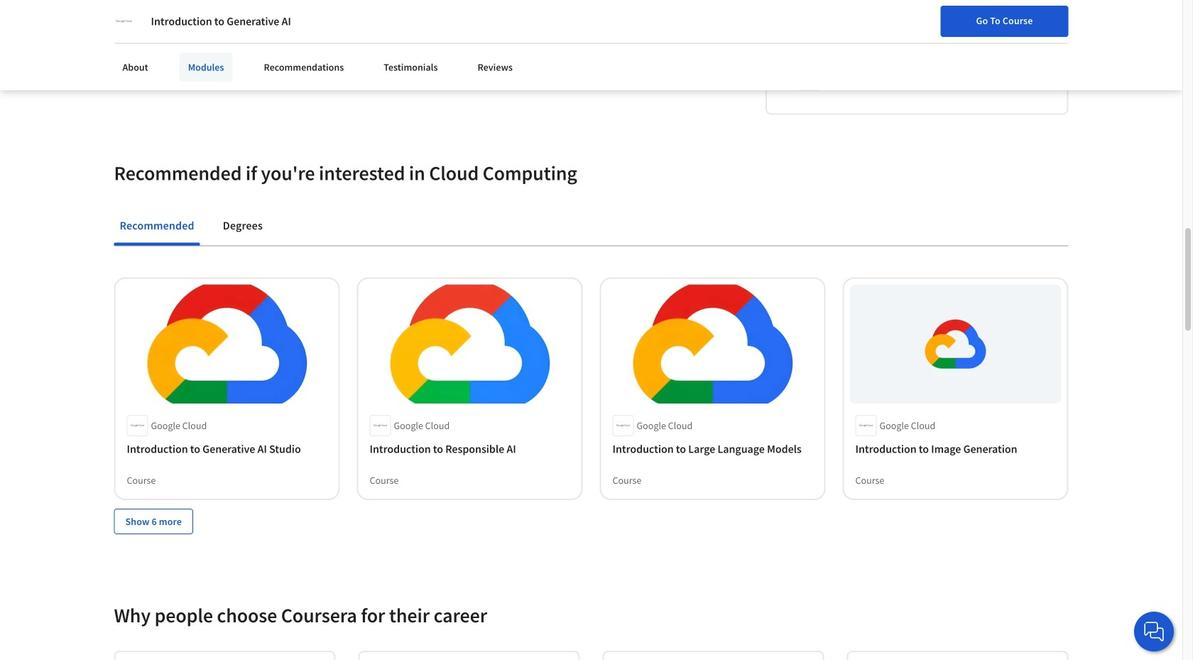 Task type: describe. For each thing, give the bounding box(es) containing it.
collection element
[[106, 246, 1078, 557]]

coursera image
[[114, 40, 204, 63]]

recommendation tabs tab list
[[114, 208, 1069, 245]]



Task type: vqa. For each thing, say whether or not it's contained in the screenshot.
Recommendation Tabs "tab list" at the top of the page
yes



Task type: locate. For each thing, give the bounding box(es) containing it.
banner navigation
[[114, 0, 503, 39]]

google cloud image
[[114, 11, 134, 31]]

None search field
[[297, 36, 642, 67]]



